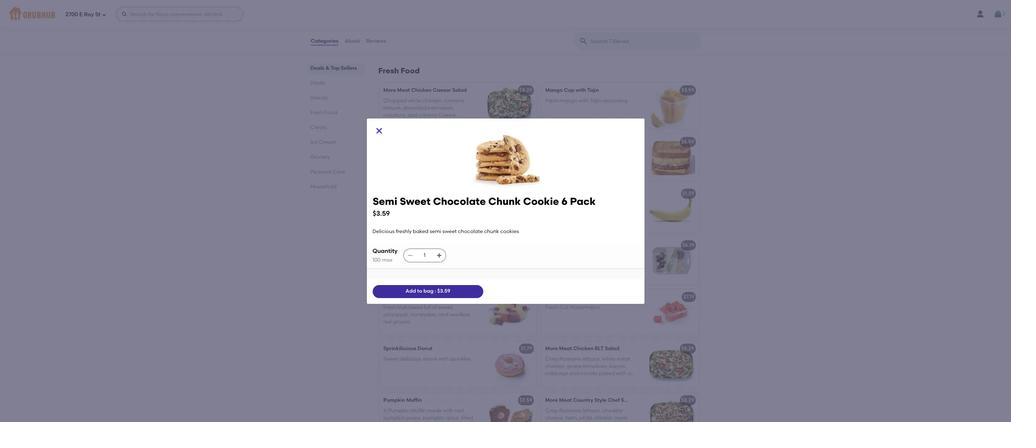 Task type: describe. For each thing, give the bounding box(es) containing it.
candy tab
[[310, 124, 361, 131]]

chef
[[608, 397, 620, 404]]

potato
[[458, 20, 475, 26]]

fresh for fresh fruit blend full of sweet pineapple, honeydew, and seedless red grapes.
[[383, 304, 397, 310]]

chocolate for semi sweet chocolate chunk cookie 6 pack $3.59
[[433, 195, 486, 207]]

Input item quantity number field
[[417, 249, 433, 262]]

semi for semi sweet chocolate chunk cookie 6 pack $3.59
[[373, 195, 397, 207]]

:
[[435, 288, 436, 294]]

semi sweet chocolate chunk cookie 6 pack
[[383, 242, 494, 248]]

svg image down dressing.
[[375, 126, 383, 135]]

roy
[[84, 11, 94, 18]]

select
[[550, 242, 565, 248]]

sprinkilicious donut image
[[482, 341, 537, 388]]

svg image inside main navigation navigation
[[122, 11, 127, 17]]

grape
[[567, 363, 582, 369]]

lettuce, for sweet delicious donut with sprinkles
[[583, 356, 601, 362]]

an
[[628, 371, 634, 377]]

tacos
[[407, 191, 422, 197]]

2 pumpkin from the left
[[423, 415, 445, 421]]

new
[[398, 20, 409, 26]]

provolone
[[612, 242, 637, 248]]

meat for ham,
[[559, 397, 572, 404]]

fresh food inside tab
[[310, 110, 337, 116]]

1 pumpkin from the left
[[383, 415, 405, 421]]

fresh
[[607, 201, 619, 207]]

delicious
[[400, 356, 421, 362]]

semi sweet chocolate chunk cookie 6 pack $3.59
[[373, 195, 596, 218]]

2 vertical spatial salad
[[621, 397, 636, 404]]

shells
[[424, 201, 438, 207]]

pumpkin muffin image
[[482, 393, 537, 422]]

fruit
[[383, 294, 395, 300]]

0 vertical spatial sweet
[[442, 229, 457, 235]]

beef mini tacos 10pc
[[383, 191, 435, 197]]

personal care
[[310, 169, 345, 175]]

healthy
[[599, 208, 617, 214]]

chunk for semi sweet chocolate chunk cookie 6 pack $3.59
[[488, 195, 521, 207]]

bag
[[424, 288, 434, 294]]

pineapple,
[[383, 312, 410, 318]]

sweet delicious donut with sprinkles
[[383, 356, 471, 362]]

blend
[[409, 304, 423, 310]]

country
[[573, 397, 593, 404]]

red
[[383, 319, 392, 325]]

white inside 'chopped white chicken, romaine lettuce, shredded parmesan, croutons, and creamy caesar dressing.'
[[408, 97, 421, 104]]

sausage
[[578, 139, 600, 145]]

salad for more meat chicken blt salad
[[605, 346, 619, 352]]

100
[[373, 257, 381, 263]]

$1.79 button
[[379, 134, 537, 181]]

main navigation navigation
[[0, 0, 1011, 28]]

more meat country style chef salad image
[[644, 393, 699, 422]]

7-select snack trio salami provolone olives 3oz image
[[644, 238, 699, 285]]

a for a convenient stick of pepperoni for hunger on the go.
[[545, 20, 549, 26]]

svg image left input item quantity "number field"
[[407, 253, 413, 259]]

deals & top sellers
[[310, 65, 357, 71]]

$8.29 for crisp romaine lettuce, white meat chicken, grape tomatoes, bacon, cabbage and carrots paired with an avocado ranch dressing,
[[681, 346, 694, 352]]

shredded inside 'chopped white chicken, romaine lettuce, shredded parmesan, croutons, and creamy caesar dressing.'
[[403, 105, 426, 111]]

go.
[[581, 27, 588, 33]]

1 horizontal spatial chocolate
[[458, 229, 483, 235]]

candy
[[310, 124, 327, 131]]

pack for semi sweet chocolate chunk cookie 6 pack $3.59
[[570, 195, 596, 207]]

reviews button
[[366, 28, 387, 54]]

blend
[[396, 294, 410, 300]]

puree,
[[406, 415, 422, 421]]

2700 e roy st
[[65, 11, 101, 18]]

dressing.
[[383, 119, 405, 126]]

carrots
[[580, 371, 598, 377]]

2 vertical spatial sweet
[[383, 356, 398, 362]]

0 vertical spatial cookies
[[500, 229, 519, 235]]

3oz
[[654, 242, 663, 248]]

creamy
[[418, 112, 437, 118]]

grapes.
[[393, 319, 411, 325]]

more meat chicken blt salad
[[545, 346, 619, 352]]

2
[[1003, 11, 1005, 17]]

cheese,
[[545, 415, 564, 421]]

trio
[[583, 242, 592, 248]]

meat for shredded
[[397, 87, 410, 93]]

&
[[326, 65, 329, 71]]

and inside crisp romaine lettuce, white meat chicken, grape tomatoes, bacon, cabbage and carrots paired with an avocado ranch dressing,
[[569, 371, 579, 377]]

produce
[[545, 208, 566, 214]]

1 horizontal spatial chunk
[[484, 229, 499, 235]]

1 vertical spatial freshly
[[407, 253, 423, 259]]

pumpkin inside a pumpkin muffin made with real pumpkin puree, pumpkin spice, fille
[[388, 408, 410, 414]]

full
[[424, 304, 431, 310]]

10pc
[[423, 191, 435, 197]]

lettuce, for a pumpkin muffin made with real pumpkin puree, pumpkin spice, fille
[[583, 408, 601, 414]]

convenient
[[550, 20, 577, 26]]

2700
[[65, 11, 78, 18]]

olives
[[638, 242, 653, 248]]

fruit blend
[[383, 294, 410, 300]]

parmesan,
[[428, 105, 454, 111]]

1 vertical spatial chocolate
[[383, 260, 408, 266]]

mango
[[560, 97, 577, 104]]

crisp for crisp romaine lettuce, cheddar cheese, ham, white chicken meat
[[545, 408, 558, 414]]

tillamook pepperoni stick 1.44oz image
[[644, 5, 699, 52]]

watermelon 16oz image
[[644, 289, 699, 336]]

svg image inside 2 button
[[994, 10, 1003, 18]]

svg image down semi sweet chocolate chunk cookie 6 pack
[[436, 253, 442, 259]]

a pumpkin muffin made with real pumpkin puree, pumpkin spice, fille
[[383, 408, 475, 422]]

mango
[[545, 87, 563, 93]]

$8.29 for crisp romaine lettuce, cheddar cheese, ham, white chicken meat
[[681, 397, 694, 404]]

fresh food tab
[[310, 109, 361, 116]]

$8.29 for chopped white chicken, romaine lettuce, shredded parmesan, croutons, and creamy caesar dressing.
[[519, 87, 532, 93]]

2 button
[[994, 8, 1005, 21]]

1 vertical spatial a
[[594, 208, 598, 214]]

cabbage
[[545, 371, 568, 377]]

chicken, inside 'chopped white chicken, romaine lettuce, shredded parmesan, croutons, and creamy caesar dressing.'
[[422, 97, 443, 104]]

ice
[[310, 139, 318, 145]]

about button
[[344, 28, 360, 54]]

spicy new orleans style ripple potato chips
[[383, 20, 475, 33]]

of inside 'fresh fruit blend full of sweet pineapple, honeydew, and seedless red grapes.'
[[432, 304, 437, 310]]

chopped white chicken, romaine lettuce, shredded parmesan, croutons, and creamy caesar dressing.
[[383, 97, 465, 126]]

magnifying glass icon image
[[579, 37, 588, 46]]

from
[[585, 201, 596, 207]]

banana
[[545, 191, 565, 197]]

0 vertical spatial food
[[401, 66, 420, 75]]

a for a pumpkin muffin made with real pumpkin puree, pumpkin spice, fille
[[383, 408, 387, 414]]

cheese
[[623, 139, 642, 145]]

max
[[382, 257, 393, 263]]

hunger
[[545, 27, 563, 33]]

$1.79 for $6.59
[[521, 139, 532, 145]]

toast
[[564, 139, 577, 145]]

mango cup with tajin
[[545, 87, 599, 93]]

fresh for fresh mango with tajin seasoning.
[[545, 97, 558, 104]]

chicken for chicken,
[[411, 87, 432, 93]]

cookie for semi sweet chocolate chunk cookie 6 pack
[[458, 242, 476, 248]]

for inside the a convenient stick of pepperoni for hunger on the go.
[[624, 20, 630, 26]]

grocery tab
[[310, 153, 361, 161]]

sweet inside 'fresh fruit blend full of sweet pineapple, honeydew, and seedless red grapes.'
[[438, 304, 453, 310]]

top
[[331, 65, 340, 71]]

croutons,
[[383, 112, 406, 118]]

dressing,
[[584, 378, 606, 384]]

0 vertical spatial semi
[[430, 229, 441, 235]]

crispy mini taco shells filled with spicy shredded beef.
[[383, 201, 462, 214]]

chocolate for semi sweet chocolate chunk cookie 6 pack
[[413, 242, 439, 248]]

salami
[[594, 242, 611, 248]]

honeydew,
[[411, 312, 437, 318]]

chicken for lettuce,
[[573, 346, 594, 352]]

household
[[310, 184, 337, 190]]

fresh inside tab
[[310, 110, 323, 116]]

drinks tab
[[310, 79, 361, 87]]

personal care tab
[[310, 168, 361, 176]]

1 vertical spatial baked
[[424, 253, 439, 259]]



Task type: vqa. For each thing, say whether or not it's contained in the screenshot.
bottom $15+
no



Task type: locate. For each thing, give the bounding box(es) containing it.
7-select bayou blaze new orleans style ripple potato chips 2.5oz image
[[482, 5, 537, 52]]

romaine
[[444, 97, 465, 104]]

6
[[561, 195, 567, 207], [477, 242, 480, 248]]

fresh for fresh cut watermelon
[[545, 304, 558, 310]]

sweet
[[442, 229, 457, 235], [453, 253, 468, 259], [438, 304, 453, 310]]

personal
[[310, 169, 332, 175]]

of down produce
[[545, 216, 550, 222]]

1 horizontal spatial pack
[[570, 195, 596, 207]]

fresh up the candy
[[310, 110, 323, 116]]

0 horizontal spatial chocolate
[[383, 260, 408, 266]]

mini
[[400, 201, 411, 207]]

boost
[[618, 208, 632, 214]]

2 vertical spatial lettuce,
[[583, 408, 601, 414]]

fresh left the cut
[[545, 304, 558, 310]]

$2.59
[[519, 397, 532, 404]]

fresh up chopped
[[378, 66, 399, 75]]

2 vertical spatial white
[[579, 415, 593, 421]]

cookies up semi sweet chocolate chunk cookie 6 pack image
[[500, 229, 519, 235]]

donut
[[418, 346, 433, 352]]

chunk
[[484, 229, 499, 235], [410, 260, 424, 266]]

crisp inside crisp romaine lettuce, white meat chicken, grape tomatoes, bacon, cabbage and carrots paired with an avocado ranch dressing,
[[545, 356, 558, 362]]

sweet
[[400, 195, 430, 207], [397, 242, 412, 248], [383, 356, 398, 362]]

more for more meat country style chef salad
[[545, 397, 558, 404]]

more meat chicken caesar salad image
[[482, 83, 537, 130]]

beef mini tacos 10pc image
[[482, 186, 537, 233]]

6 for semi sweet chocolate chunk cookie 6 pack
[[477, 242, 480, 248]]

white inside crisp romaine lettuce, cheddar cheese, ham, white chicken meat
[[579, 415, 593, 421]]

romaine for chicken,
[[559, 356, 581, 362]]

care
[[333, 169, 345, 175]]

glazed donut image
[[482, 134, 537, 181]]

0 vertical spatial $8.29
[[519, 87, 532, 93]]

with up spice,
[[443, 408, 453, 414]]

1 vertical spatial cookie
[[458, 242, 476, 248]]

add to bag : $3.59
[[406, 288, 450, 294]]

1 horizontal spatial fresh food
[[378, 66, 420, 75]]

romaine for ham,
[[559, 408, 581, 414]]

1 horizontal spatial 6
[[561, 195, 567, 207]]

semi down semi sweet chocolate chunk cookie 6 pack
[[441, 253, 452, 259]]

1 horizontal spatial salad
[[605, 346, 619, 352]]

fresh food down snacks
[[310, 110, 337, 116]]

crisp
[[545, 356, 558, 362], [545, 408, 558, 414]]

delicious freshly baked semi sweet chocolate chunk cookies up semi sweet chocolate chunk cookie 6 pack
[[373, 229, 519, 235]]

romaine up ham,
[[559, 408, 581, 414]]

seedless
[[450, 312, 470, 318]]

with
[[576, 87, 586, 93], [579, 97, 589, 104], [452, 201, 462, 207], [438, 356, 449, 362], [616, 371, 627, 377], [443, 408, 453, 414]]

cookie
[[523, 195, 559, 207], [458, 242, 476, 248]]

6 left semi sweet chocolate chunk cookie 6 pack image
[[477, 242, 480, 248]]

a inside the a convenient stick of pepperoni for hunger on the go.
[[545, 20, 549, 26]]

shredded inside the crispy mini taco shells filled with spicy shredded beef.
[[397, 208, 421, 214]]

1 horizontal spatial pumpkin
[[423, 415, 445, 421]]

a down our
[[594, 208, 598, 214]]

shredded up creamy
[[403, 105, 426, 111]]

lettuce, up croutons,
[[383, 105, 402, 111]]

1 $1.79 from the top
[[521, 139, 532, 145]]

a down pumpkin muffin
[[383, 408, 387, 414]]

0 vertical spatial baked
[[413, 229, 429, 235]]

a up hunger
[[545, 20, 549, 26]]

0 vertical spatial chunk
[[488, 195, 521, 207]]

0 vertical spatial caesar
[[433, 87, 451, 93]]

$3.59 right :
[[437, 288, 450, 294]]

$3.59 down crispy
[[373, 209, 390, 218]]

romaine inside crisp romaine lettuce, cheddar cheese, ham, white chicken meat
[[559, 408, 581, 414]]

chunk inside semi sweet chocolate chunk cookie 6 pack $3.59
[[488, 195, 521, 207]]

0 vertical spatial crisp
[[545, 356, 558, 362]]

categories
[[311, 38, 338, 44]]

add
[[406, 288, 416, 294]]

1 vertical spatial romaine
[[559, 408, 581, 414]]

cookies down semi sweet chocolate chunk cookie 6 pack
[[426, 260, 444, 266]]

cup
[[564, 87, 574, 93]]

0 horizontal spatial svg image
[[102, 12, 106, 17]]

freshly down spicy
[[396, 229, 412, 235]]

food up the more meat chicken caesar salad
[[401, 66, 420, 75]]

delicious right 100
[[383, 253, 405, 259]]

style
[[595, 397, 607, 404]]

fresh down mango
[[545, 97, 558, 104]]

ripple
[[443, 20, 457, 26]]

real
[[455, 408, 464, 414]]

and left seedless
[[439, 312, 448, 318]]

ice cream tab
[[310, 138, 361, 146]]

fresh up pineapple,
[[383, 304, 397, 310]]

french toast sausage egg and cheese
[[545, 139, 642, 145]]

a
[[545, 20, 549, 26], [383, 408, 387, 414]]

1 vertical spatial crisp
[[545, 408, 558, 414]]

chocolate
[[458, 229, 483, 235], [383, 260, 408, 266]]

chocolate down semi sweet chocolate chunk cookie 6 pack $3.59
[[458, 229, 483, 235]]

food down snacks tab
[[325, 110, 337, 116]]

beef.
[[422, 208, 434, 214]]

cookies
[[500, 229, 519, 235], [426, 260, 444, 266]]

tajin up fresh mango with tajin seasoning. at the right top of page
[[587, 87, 599, 93]]

0 horizontal spatial a
[[559, 201, 563, 207]]

1 horizontal spatial of
[[545, 216, 550, 222]]

white
[[408, 97, 421, 104], [602, 356, 616, 362], [579, 415, 593, 421]]

fresh inside 'fresh fruit blend full of sweet pineapple, honeydew, and seedless red grapes.'
[[383, 304, 397, 310]]

watermelon
[[570, 304, 600, 310]]

crispy
[[383, 201, 399, 207]]

white right ham,
[[579, 415, 593, 421]]

delicious
[[373, 229, 395, 235], [383, 253, 405, 259]]

caesar inside 'chopped white chicken, romaine lettuce, shredded parmesan, croutons, and creamy caesar dressing.'
[[438, 112, 456, 118]]

meat for chicken,
[[559, 346, 572, 352]]

chicken
[[411, 87, 432, 93], [573, 346, 594, 352]]

filled
[[439, 201, 451, 207]]

0 horizontal spatial pumpkin
[[383, 415, 405, 421]]

0 horizontal spatial 6
[[477, 242, 480, 248]]

2 horizontal spatial white
[[602, 356, 616, 362]]

lettuce, up tomatoes,
[[583, 356, 601, 362]]

0 horizontal spatial chicken,
[[422, 97, 443, 104]]

chicken
[[594, 415, 613, 421]]

1 crisp from the top
[[545, 356, 558, 362]]

1 vertical spatial white
[[602, 356, 616, 362]]

sweet up seedless
[[438, 304, 453, 310]]

0 vertical spatial chocolate
[[433, 195, 486, 207]]

1 horizontal spatial food
[[401, 66, 420, 75]]

1 vertical spatial fresh food
[[310, 110, 337, 116]]

1 romaine from the top
[[559, 356, 581, 362]]

french
[[545, 139, 562, 145]]

with inside a pumpkin muffin made with real pumpkin puree, pumpkin spice, fille
[[443, 408, 453, 414]]

1 horizontal spatial for
[[624, 20, 630, 26]]

0 vertical spatial muffin
[[406, 397, 422, 404]]

of inside the a convenient stick of pepperoni for hunger on the go.
[[591, 20, 596, 26]]

sweet for semi sweet chocolate chunk cookie 6 pack
[[397, 242, 412, 248]]

0 vertical spatial a
[[559, 201, 563, 207]]

romaine up grape
[[559, 356, 581, 362]]

fresh food up chopped
[[378, 66, 420, 75]]

1 horizontal spatial cookie
[[523, 195, 559, 207]]

a inside a pumpkin muffin made with real pumpkin puree, pumpkin spice, fille
[[383, 408, 387, 414]]

0 vertical spatial of
[[591, 20, 596, 26]]

ham,
[[565, 415, 578, 421]]

semi up semi sweet chocolate chunk cookie 6 pack
[[430, 229, 441, 235]]

semi inside delicious freshly baked semi sweet chocolate chunk cookies
[[441, 253, 452, 259]]

semi sweet chocolate chunk cookie 6 pack image
[[482, 238, 537, 285]]

0 horizontal spatial chunk
[[410, 260, 424, 266]]

cut
[[560, 304, 569, 310]]

mango cup with tajin image
[[644, 83, 699, 130]]

0 horizontal spatial a
[[383, 408, 387, 414]]

food inside tab
[[325, 110, 337, 116]]

caesar up romaine
[[433, 87, 451, 93]]

chicken, up cabbage
[[545, 363, 566, 369]]

and left creamy
[[407, 112, 417, 118]]

style
[[430, 20, 442, 26]]

0 vertical spatial cookie
[[523, 195, 559, 207]]

the
[[571, 27, 580, 33]]

svg image
[[994, 10, 1003, 18], [102, 12, 106, 17]]

caesar down parmesan,
[[438, 112, 456, 118]]

sprinkilicious
[[383, 346, 416, 352]]

snacks
[[310, 95, 328, 101]]

chocolate up beef.
[[433, 195, 486, 207]]

2 horizontal spatial of
[[591, 20, 596, 26]]

0 vertical spatial sweet
[[400, 195, 430, 207]]

1 vertical spatial caesar
[[438, 112, 456, 118]]

section
[[567, 208, 585, 214]]

$3.59 left the 7-
[[519, 242, 532, 248]]

baked down beef.
[[413, 229, 429, 235]]

chopped
[[383, 97, 407, 104]]

1 vertical spatial a
[[383, 408, 387, 414]]

tajin for cup
[[587, 87, 599, 93]]

freshly down semi sweet chocolate chunk cookie 6 pack
[[407, 253, 423, 259]]

pumpkin down pumpkin muffin
[[383, 415, 405, 421]]

2 crisp from the top
[[545, 408, 558, 414]]

$1.29
[[682, 191, 694, 197]]

$3.59
[[519, 191, 532, 197], [373, 209, 390, 218], [519, 242, 532, 248], [437, 288, 450, 294]]

shredded down the "mini"
[[397, 208, 421, 214]]

0 horizontal spatial white
[[408, 97, 421, 104]]

household tab
[[310, 183, 361, 191]]

1 horizontal spatial cookies
[[500, 229, 519, 235]]

snacks tab
[[310, 94, 361, 102]]

$3.59 inside semi sweet chocolate chunk cookie 6 pack $3.59
[[373, 209, 390, 218]]

crisp up cabbage
[[545, 356, 558, 362]]

lettuce, down more meat country style chef salad
[[583, 408, 601, 414]]

2 vertical spatial $8.29
[[681, 397, 694, 404]]

1 vertical spatial meat
[[559, 346, 572, 352]]

2 $1.79 from the top
[[521, 346, 532, 352]]

cheddar
[[602, 408, 623, 414]]

and
[[407, 112, 417, 118], [612, 139, 622, 145], [439, 312, 448, 318], [569, 371, 579, 377]]

chocolate down quantity
[[383, 260, 408, 266]]

more for more meat chicken blt salad
[[545, 346, 558, 352]]

white down the more meat chicken caesar salad
[[408, 97, 421, 104]]

chicken up 'chopped white chicken, romaine lettuce, shredded parmesan, croutons, and creamy caesar dressing.'
[[411, 87, 432, 93]]

chunk down semi sweet chocolate chunk cookie 6 pack
[[410, 260, 424, 266]]

with right filled
[[452, 201, 462, 207]]

chunk
[[488, 195, 521, 207], [441, 242, 457, 248]]

1 horizontal spatial a
[[545, 20, 549, 26]]

with right the mango
[[579, 97, 589, 104]]

0 vertical spatial meat
[[397, 87, 410, 93]]

meat up chopped
[[397, 87, 410, 93]]

chocolate inside semi sweet chocolate chunk cookie 6 pack $3.59
[[433, 195, 486, 207]]

freshly
[[396, 229, 412, 235], [407, 253, 423, 259]]

0 horizontal spatial fresh food
[[310, 110, 337, 116]]

1 vertical spatial shredded
[[397, 208, 421, 214]]

pumpkin down made
[[423, 415, 445, 421]]

of right full
[[432, 304, 437, 310]]

$3.59 left banana
[[519, 191, 532, 197]]

of inside grab a banana from our fresh produce section for a healthy boost of potassium.
[[545, 216, 550, 222]]

lettuce, inside 'chopped white chicken, romaine lettuce, shredded parmesan, croutons, and creamy caesar dressing.'
[[383, 105, 402, 111]]

0 vertical spatial salad
[[452, 87, 467, 93]]

sprinkilicious donut
[[383, 346, 433, 352]]

6 right grab on the right
[[561, 195, 567, 207]]

svg image right "st"
[[122, 11, 127, 17]]

for right "pepperoni"
[[624, 20, 630, 26]]

1 vertical spatial chunk
[[441, 242, 457, 248]]

0 vertical spatial white
[[408, 97, 421, 104]]

$3.99
[[682, 87, 694, 93]]

1 vertical spatial more
[[545, 346, 558, 352]]

delicious freshly baked semi sweet chocolate chunk cookies down semi sweet chocolate chunk cookie 6 pack
[[383, 253, 468, 266]]

with inside crisp romaine lettuce, white meat chicken, grape tomatoes, bacon, cabbage and carrots paired with an avocado ranch dressing,
[[616, 371, 627, 377]]

fresh mango with tajin seasoning.
[[545, 97, 629, 104]]

and down grape
[[569, 371, 579, 377]]

pack inside semi sweet chocolate chunk cookie 6 pack $3.59
[[570, 195, 596, 207]]

lettuce, inside crisp romaine lettuce, cheddar cheese, ham, white chicken meat
[[583, 408, 601, 414]]

0 vertical spatial more
[[383, 87, 396, 93]]

romaine inside crisp romaine lettuce, white meat chicken, grape tomatoes, bacon, cabbage and carrots paired with an avocado ranch dressing,
[[559, 356, 581, 362]]

and inside 'chopped white chicken, romaine lettuce, shredded parmesan, croutons, and creamy caesar dressing.'
[[407, 112, 417, 118]]

blt
[[595, 346, 604, 352]]

0 horizontal spatial cookies
[[426, 260, 444, 266]]

chocolate up input item quantity "number field"
[[413, 242, 439, 248]]

muffin inside a pumpkin muffin made with real pumpkin puree, pumpkin spice, fille
[[411, 408, 426, 414]]

sweet for semi sweet chocolate chunk cookie 6 pack $3.59
[[400, 195, 430, 207]]

and right egg
[[612, 139, 622, 145]]

salad for more meat chicken caesar salad
[[452, 87, 467, 93]]

of right stick
[[591, 20, 596, 26]]

1 vertical spatial chicken,
[[545, 363, 566, 369]]

to
[[417, 288, 422, 294]]

with down bacon,
[[616, 371, 627, 377]]

fruit blend image
[[482, 289, 537, 336]]

meat left country
[[559, 397, 572, 404]]

chicken, up parmesan,
[[422, 97, 443, 104]]

chicken, inside crisp romaine lettuce, white meat chicken, grape tomatoes, bacon, cabbage and carrots paired with an avocado ranch dressing,
[[545, 363, 566, 369]]

0 vertical spatial a
[[545, 20, 549, 26]]

semi up spicy
[[373, 195, 397, 207]]

baked down semi sweet chocolate chunk cookie 6 pack
[[424, 253, 439, 259]]

7-
[[545, 242, 550, 248]]

with right cup
[[576, 87, 586, 93]]

deals & top sellers tab
[[310, 64, 361, 72]]

with right donut
[[438, 356, 449, 362]]

$1.79 inside button
[[521, 139, 532, 145]]

0 vertical spatial chicken,
[[422, 97, 443, 104]]

cookie inside semi sweet chocolate chunk cookie 6 pack $3.59
[[523, 195, 559, 207]]

banana image
[[644, 186, 699, 233]]

more up cheese,
[[545, 397, 558, 404]]

1 vertical spatial muffin
[[411, 408, 426, 414]]

crisp romaine lettuce, white meat chicken, grape tomatoes, bacon, cabbage and carrots paired with an avocado ranch dressing,
[[545, 356, 634, 384]]

fresh fruit blend full of sweet pineapple, honeydew, and seedless red grapes.
[[383, 304, 470, 325]]

chicken left blt
[[573, 346, 594, 352]]

1 vertical spatial lettuce,
[[583, 356, 601, 362]]

more meat chicken blt salad image
[[644, 341, 699, 388]]

1 vertical spatial 6
[[477, 242, 480, 248]]

0 vertical spatial delicious
[[373, 229, 395, 235]]

2 vertical spatial more
[[545, 397, 558, 404]]

more
[[383, 87, 396, 93], [545, 346, 558, 352], [545, 397, 558, 404]]

semi for semi sweet chocolate chunk cookie 6 pack
[[383, 242, 396, 248]]

more for more meat chicken caesar salad
[[383, 87, 396, 93]]

1 vertical spatial sweet
[[397, 242, 412, 248]]

with inside the crispy mini taco shells filled with spicy shredded beef.
[[452, 201, 462, 207]]

crisp inside crisp romaine lettuce, cheddar cheese, ham, white chicken meat
[[545, 408, 558, 414]]

sweet inside semi sweet chocolate chunk cookie 6 pack $3.59
[[400, 195, 430, 207]]

crisp for crisp romaine lettuce, white meat chicken, grape tomatoes, bacon, cabbage and carrots paired with an avocado ranch dressing,
[[545, 356, 558, 362]]

0 vertical spatial $1.79
[[521, 139, 532, 145]]

2 romaine from the top
[[559, 408, 581, 414]]

more up cabbage
[[545, 346, 558, 352]]

pack for semi sweet chocolate chunk cookie 6 pack
[[481, 242, 494, 248]]

delicious up quantity
[[373, 229, 395, 235]]

drinks
[[310, 80, 325, 86]]

made
[[427, 408, 442, 414]]

white up bacon,
[[602, 356, 616, 362]]

categories button
[[310, 28, 339, 54]]

0 horizontal spatial for
[[586, 208, 593, 214]]

salad up romaine
[[452, 87, 467, 93]]

sweet up semi sweet chocolate chunk cookie 6 pack
[[442, 229, 457, 235]]

crisp up cheese,
[[545, 408, 558, 414]]

for inside grab a banana from our fresh produce section for a healthy boost of potassium.
[[586, 208, 593, 214]]

grab a banana from our fresh produce section for a healthy boost of potassium.
[[545, 201, 632, 222]]

2 vertical spatial sweet
[[438, 304, 453, 310]]

0 vertical spatial freshly
[[396, 229, 412, 235]]

1 vertical spatial semi
[[383, 242, 396, 248]]

beef
[[383, 191, 395, 197]]

0 vertical spatial romaine
[[559, 356, 581, 362]]

french toast sausage egg and cheese image
[[644, 134, 699, 181]]

6 inside semi sweet chocolate chunk cookie 6 pack $3.59
[[561, 195, 567, 207]]

semi inside semi sweet chocolate chunk cookie 6 pack $3.59
[[373, 195, 397, 207]]

spicy new orleans style ripple potato chips button
[[379, 5, 537, 52]]

0 vertical spatial pumpkin
[[383, 397, 405, 404]]

meat
[[617, 356, 630, 362]]

food
[[401, 66, 420, 75], [325, 110, 337, 116]]

more meat chicken caesar salad
[[383, 87, 467, 93]]

for down from
[[586, 208, 593, 214]]

0 vertical spatial semi
[[373, 195, 397, 207]]

6 for semi sweet chocolate chunk cookie 6 pack $3.59
[[561, 195, 567, 207]]

bacon,
[[609, 363, 626, 369]]

7-select snack trio salami provolone olives 3oz
[[545, 242, 663, 248]]

salad right blt
[[605, 346, 619, 352]]

salad right chef
[[621, 397, 636, 404]]

$1.79 for $8.29
[[521, 346, 532, 352]]

our
[[597, 201, 605, 207]]

1 vertical spatial delicious freshly baked semi sweet chocolate chunk cookies
[[383, 253, 468, 266]]

1 vertical spatial chocolate
[[413, 242, 439, 248]]

1 vertical spatial delicious
[[383, 253, 405, 259]]

0 vertical spatial for
[[624, 20, 630, 26]]

1 horizontal spatial a
[[594, 208, 598, 214]]

0 vertical spatial chunk
[[484, 229, 499, 235]]

$6.59
[[681, 139, 694, 145]]

0 horizontal spatial chicken
[[411, 87, 432, 93]]

paired
[[599, 371, 615, 377]]

tajin for mango
[[590, 97, 601, 104]]

tajin left seasoning. at the top right
[[590, 97, 601, 104]]

0 vertical spatial delicious freshly baked semi sweet chocolate chunk cookies
[[373, 229, 519, 235]]

1 vertical spatial of
[[545, 216, 550, 222]]

quantity
[[373, 248, 398, 254]]

chips
[[383, 27, 396, 33]]

sprinkles
[[450, 356, 471, 362]]

0 horizontal spatial chunk
[[441, 242, 457, 248]]

snack
[[567, 242, 582, 248]]

1 vertical spatial chunk
[[410, 260, 424, 266]]

0 vertical spatial fresh food
[[378, 66, 420, 75]]

chunk inside delicious freshly baked semi sweet chocolate chunk cookies
[[410, 260, 424, 266]]

semi up max
[[383, 242, 396, 248]]

1 vertical spatial pack
[[481, 242, 494, 248]]

and inside 'fresh fruit blend full of sweet pineapple, honeydew, and seedless red grapes.'
[[439, 312, 448, 318]]

0 vertical spatial shredded
[[403, 105, 426, 111]]

chunk down semi sweet chocolate chunk cookie 6 pack $3.59
[[484, 229, 499, 235]]

1 vertical spatial semi
[[441, 253, 452, 259]]

tomatoes,
[[583, 363, 608, 369]]

sweet down semi sweet chocolate chunk cookie 6 pack
[[453, 253, 468, 259]]

reviews
[[366, 38, 386, 44]]

chunk for semi sweet chocolate chunk cookie 6 pack
[[441, 242, 457, 248]]

meat up grape
[[559, 346, 572, 352]]

white inside crisp romaine lettuce, white meat chicken, grape tomatoes, bacon, cabbage and carrots paired with an avocado ranch dressing,
[[602, 356, 616, 362]]

a up produce
[[559, 201, 563, 207]]

baked
[[413, 229, 429, 235], [424, 253, 439, 259]]

cookie for semi sweet chocolate chunk cookie 6 pack $3.59
[[523, 195, 559, 207]]

svg image
[[122, 11, 127, 17], [375, 126, 383, 135], [407, 253, 413, 259], [436, 253, 442, 259]]

lettuce, inside crisp romaine lettuce, white meat chicken, grape tomatoes, bacon, cabbage and carrots paired with an avocado ranch dressing,
[[583, 356, 601, 362]]

more up chopped
[[383, 87, 396, 93]]

0 vertical spatial chocolate
[[458, 229, 483, 235]]

1 vertical spatial sweet
[[453, 253, 468, 259]]

semi
[[373, 195, 397, 207], [383, 242, 396, 248]]

1 horizontal spatial chicken,
[[545, 363, 566, 369]]

0 vertical spatial tajin
[[587, 87, 599, 93]]



